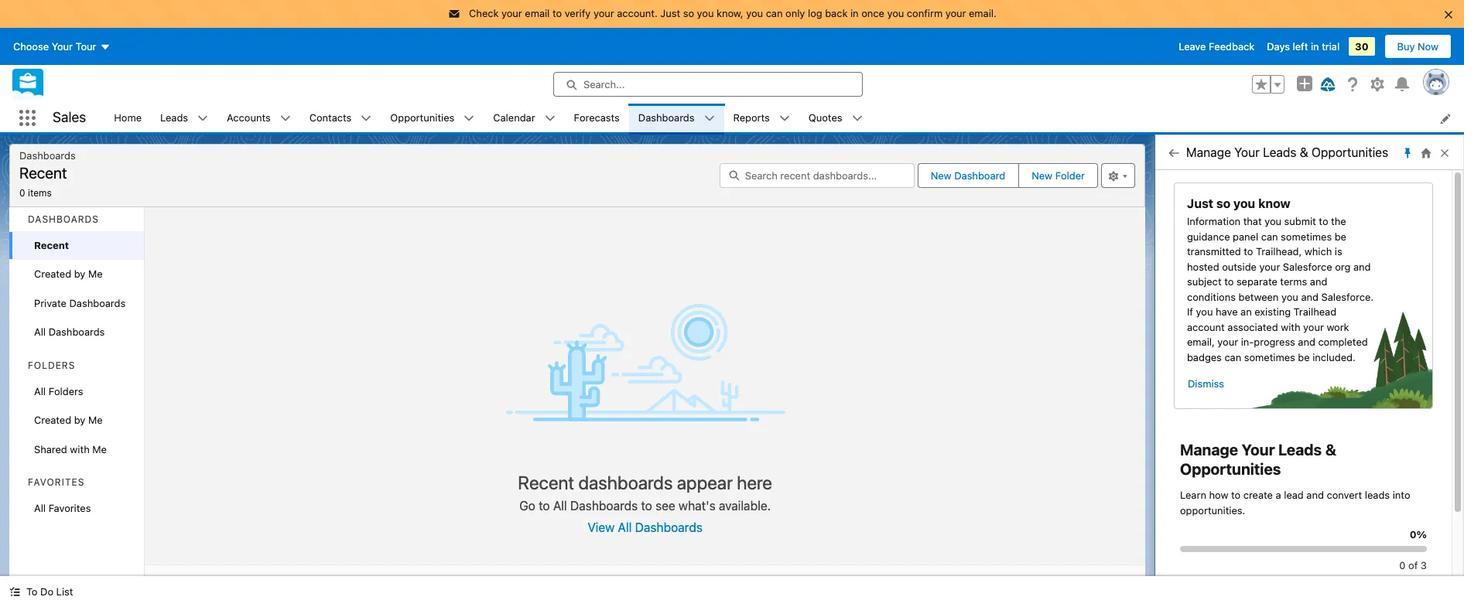 Task type: describe. For each thing, give the bounding box(es) containing it.
opportunities link
[[381, 104, 464, 132]]

dashboards link
[[629, 104, 704, 132]]

here
[[737, 472, 772, 494]]

me for dashboards
[[88, 268, 103, 280]]

recent for recent
[[34, 239, 69, 251]]

1 horizontal spatial can
[[1225, 351, 1242, 363]]

salesforce
[[1283, 260, 1333, 273]]

see
[[656, 499, 676, 513]]

created by me for dashboards
[[34, 268, 103, 280]]

conditions
[[1187, 291, 1236, 303]]

you down the 'terms'
[[1282, 291, 1299, 303]]

forecasts link
[[565, 104, 629, 132]]

reports
[[733, 111, 770, 124]]

to down panel
[[1244, 245, 1254, 258]]

which
[[1305, 245, 1332, 258]]

verify
[[565, 7, 591, 19]]

email.
[[969, 7, 997, 19]]

once
[[862, 7, 885, 19]]

0 horizontal spatial so
[[683, 7, 694, 19]]

recent dashboards appear here go to all dashboards to see what's available. view all dashboards
[[518, 472, 772, 535]]

opportunities list item
[[381, 104, 484, 132]]

calendar
[[493, 111, 535, 124]]

all favorites link
[[9, 495, 144, 524]]

to do list button
[[0, 577, 82, 608]]

all for all favorites
[[34, 502, 46, 515]]

recent inside the dashboards recent 0 items
[[19, 164, 67, 182]]

just so you know information that you submit to the guidance panel can sometimes be transmitted to trailhead, which is hosted outside your salesforce org and subject to separate terms and conditions between you and salesforce. if you have an existing trailhead account associated with your work email, your in-progress and completed badges can sometimes be included.
[[1187, 197, 1374, 363]]

to inside learn how to create a lead and convert leads into opportunities.
[[1232, 489, 1241, 502]]

and down the salesforce
[[1310, 276, 1328, 288]]

all dashboards link
[[9, 318, 144, 347]]

choose your tour button
[[12, 34, 111, 58]]

subject
[[1187, 276, 1222, 288]]

2 vertical spatial me
[[92, 443, 107, 456]]

leave feedback
[[1179, 40, 1255, 52]]

your left in-
[[1218, 336, 1239, 348]]

an
[[1241, 306, 1252, 318]]

email
[[525, 7, 550, 19]]

choose
[[13, 40, 49, 52]]

a
[[1276, 489, 1282, 502]]

you right once
[[887, 7, 904, 19]]

lead
[[1284, 489, 1304, 502]]

you right if at the right bottom
[[1196, 306, 1213, 318]]

new for new folder
[[1032, 169, 1053, 182]]

you up 'that'
[[1234, 197, 1256, 211]]

accounts list item
[[218, 104, 300, 132]]

to do list
[[26, 586, 73, 598]]

and inside learn how to create a lead and convert leads into opportunities.
[[1307, 489, 1324, 502]]

0% status
[[1180, 519, 1427, 574]]

progress bar progress bar
[[1180, 546, 1427, 552]]

your down trailhead,
[[1260, 260, 1280, 273]]

1 horizontal spatial in
[[1311, 40, 1319, 52]]

all for all dashboards
[[34, 326, 46, 338]]

buy now
[[1398, 40, 1439, 52]]

account
[[1187, 321, 1225, 333]]

created by me link for dashboards
[[9, 260, 144, 289]]

convert
[[1327, 489, 1363, 502]]

all folders
[[34, 385, 83, 397]]

what's
[[679, 499, 716, 513]]

0 vertical spatial just
[[661, 7, 680, 19]]

your down trailhead
[[1304, 321, 1324, 333]]

and right org
[[1354, 260, 1371, 273]]

work
[[1327, 321, 1350, 333]]

now
[[1418, 40, 1439, 52]]

to right go
[[539, 499, 550, 513]]

opportunities inside "manage your leads & opportunities"
[[1180, 461, 1281, 478]]

new dashboard button
[[919, 164, 1018, 187]]

to down outside
[[1225, 276, 1234, 288]]

that
[[1244, 215, 1262, 228]]

new dashboard
[[931, 169, 1006, 182]]

available.
[[719, 499, 771, 513]]

text default image for accounts
[[280, 113, 291, 124]]

org
[[1335, 260, 1351, 273]]

0 horizontal spatial with
[[70, 443, 90, 456]]

1 vertical spatial favorites
[[49, 502, 91, 515]]

have
[[1216, 306, 1238, 318]]

private dashboards
[[34, 297, 126, 309]]

trailhead
[[1294, 306, 1337, 318]]

by for all folders
[[74, 414, 85, 426]]

learn how to create a lead and convert leads into opportunities.
[[1180, 489, 1411, 517]]

transmitted
[[1187, 245, 1241, 258]]

left
[[1293, 40, 1308, 52]]

view
[[588, 521, 615, 535]]

0 vertical spatial manage your leads & opportunities
[[1187, 146, 1389, 159]]

just inside just so you know information that you submit to the guidance panel can sometimes be transmitted to trailhead, which is hosted outside your salesforce org and subject to separate terms and conditions between you and salesforce. if you have an existing trailhead account associated with your work email, your in-progress and completed badges can sometimes be included.
[[1187, 197, 1214, 211]]

separate
[[1237, 276, 1278, 288]]

go
[[519, 499, 536, 513]]

all for all folders
[[34, 385, 46, 397]]

your inside popup button
[[52, 40, 73, 52]]

can for know
[[1261, 230, 1278, 243]]

to left the
[[1319, 215, 1329, 228]]

leads link
[[151, 104, 197, 132]]

search... button
[[553, 72, 863, 96]]

salesforce.
[[1322, 291, 1374, 303]]

2 vertical spatial leads
[[1279, 441, 1322, 459]]

1 horizontal spatial &
[[1326, 441, 1337, 459]]

all favorites
[[34, 502, 91, 515]]

your left email
[[502, 7, 522, 19]]

feedback
[[1209, 40, 1255, 52]]

badges
[[1187, 351, 1222, 363]]

shared with me link
[[9, 435, 144, 464]]

submit
[[1285, 215, 1317, 228]]

all folders link
[[9, 377, 144, 406]]

manage inside "manage your leads & opportunities"
[[1180, 441, 1239, 459]]

opportunities inside list item
[[390, 111, 455, 124]]

shared with me
[[34, 443, 107, 456]]

your inside "manage your leads & opportunities"
[[1242, 441, 1275, 459]]

folder
[[1056, 169, 1085, 182]]

trial
[[1322, 40, 1340, 52]]

0 vertical spatial be
[[1335, 230, 1347, 243]]

is
[[1335, 245, 1343, 258]]

you right know,
[[746, 7, 763, 19]]

into
[[1393, 489, 1411, 502]]

view all dashboards button
[[587, 516, 704, 540]]

completed
[[1319, 336, 1368, 348]]



Task type: locate. For each thing, give the bounding box(es) containing it.
text default image inside calendar list item
[[545, 113, 555, 124]]

1 vertical spatial manage your leads & opportunities
[[1180, 441, 1337, 478]]

2 by from the top
[[74, 414, 85, 426]]

leads up lead at bottom right
[[1279, 441, 1322, 459]]

new
[[931, 169, 952, 182], [1032, 169, 1053, 182]]

1 vertical spatial just
[[1187, 197, 1214, 211]]

terms
[[1281, 276, 1308, 288]]

outside
[[1222, 260, 1257, 273]]

create
[[1244, 489, 1273, 502]]

1 horizontal spatial opportunities
[[1180, 461, 1281, 478]]

0 horizontal spatial &
[[1300, 146, 1309, 159]]

sales
[[53, 109, 86, 126]]

trailhead,
[[1256, 245, 1302, 258]]

leave feedback link
[[1179, 40, 1255, 52]]

to right email
[[553, 7, 562, 19]]

1 vertical spatial be
[[1298, 351, 1310, 363]]

just up information
[[1187, 197, 1214, 211]]

created by me link up shared with me
[[9, 406, 144, 435]]

1 created by me link from the top
[[9, 260, 144, 289]]

created by me link for with
[[9, 406, 144, 435]]

text default image for leads
[[197, 113, 208, 124]]

all right go
[[553, 499, 567, 513]]

can down in-
[[1225, 351, 1242, 363]]

recent
[[19, 164, 67, 182], [34, 239, 69, 251], [518, 472, 574, 494]]

dashboards
[[578, 472, 673, 494]]

1 created from the top
[[34, 268, 71, 280]]

0 vertical spatial leads
[[160, 111, 188, 124]]

1 horizontal spatial with
[[1281, 321, 1301, 333]]

2 new from the left
[[1032, 169, 1053, 182]]

1 horizontal spatial new
[[1032, 169, 1053, 182]]

all dashboards
[[34, 326, 105, 338]]

0 vertical spatial created by me
[[34, 268, 103, 280]]

text default image for opportunities
[[464, 113, 475, 124]]

recent for recent dashboards appear here go to all dashboards to see what's available. view all dashboards
[[518, 472, 574, 494]]

manage your leads & opportunities
[[1187, 146, 1389, 159], [1180, 441, 1337, 478]]

to
[[26, 586, 38, 598]]

be left included.
[[1298, 351, 1310, 363]]

so up information
[[1217, 197, 1231, 211]]

1 horizontal spatial so
[[1217, 197, 1231, 211]]

manage
[[1187, 146, 1232, 159], [1180, 441, 1239, 459]]

can
[[766, 7, 783, 19], [1261, 230, 1278, 243], [1225, 351, 1242, 363]]

0 vertical spatial recent
[[19, 164, 67, 182]]

sometimes down progress
[[1245, 351, 1296, 363]]

0 vertical spatial opportunities
[[390, 111, 455, 124]]

2 created by me from the top
[[34, 414, 103, 426]]

dismiss button
[[1187, 372, 1225, 396]]

new left dashboard
[[931, 169, 952, 182]]

your up create
[[1242, 441, 1275, 459]]

& up the convert
[[1326, 441, 1337, 459]]

and
[[1354, 260, 1371, 273], [1310, 276, 1328, 288], [1301, 291, 1319, 303], [1298, 336, 1316, 348], [1307, 489, 1324, 502]]

text default image for dashboards
[[704, 113, 715, 124]]

all down the shared
[[34, 502, 46, 515]]

0 vertical spatial favorites
[[28, 477, 85, 488]]

text default image right contacts
[[361, 113, 372, 124]]

Search recent dashboards... text field
[[720, 163, 915, 188]]

can up trailhead,
[[1261, 230, 1278, 243]]

1 vertical spatial recent
[[34, 239, 69, 251]]

just right account. at the left of the page
[[661, 7, 680, 19]]

in right back
[[851, 7, 859, 19]]

dashboard
[[955, 169, 1006, 182]]

do
[[40, 586, 53, 598]]

dashboards down search... button
[[638, 111, 695, 124]]

you down know
[[1265, 215, 1282, 228]]

quotes
[[809, 111, 843, 124]]

2 horizontal spatial opportunities
[[1312, 146, 1389, 159]]

new for new dashboard
[[931, 169, 952, 182]]

0 vertical spatial me
[[88, 268, 103, 280]]

text default image inside reports list item
[[779, 113, 790, 124]]

can for to
[[766, 7, 783, 19]]

created up the shared
[[34, 414, 71, 426]]

leads inside leads link
[[160, 111, 188, 124]]

new inside new folder button
[[1032, 169, 1053, 182]]

1 vertical spatial created
[[34, 414, 71, 426]]

& up 'submit'
[[1300, 146, 1309, 159]]

buy
[[1398, 40, 1415, 52]]

0 vertical spatial manage
[[1187, 146, 1232, 159]]

favorites up all favorites
[[28, 477, 85, 488]]

reports list item
[[724, 104, 799, 132]]

your left 'email.'
[[946, 7, 966, 19]]

the
[[1331, 215, 1347, 228]]

text default image inside quotes list item
[[852, 113, 863, 124]]

by down recent link
[[74, 268, 85, 280]]

choose your tour
[[13, 40, 96, 52]]

1 vertical spatial manage
[[1180, 441, 1239, 459]]

dashboards recent 0 items
[[19, 149, 76, 199]]

account.
[[617, 7, 658, 19]]

favorites
[[28, 477, 85, 488], [49, 502, 91, 515]]

1 vertical spatial opportunities
[[1312, 146, 1389, 159]]

me right the shared
[[92, 443, 107, 456]]

list
[[56, 586, 73, 598]]

and up included.
[[1298, 336, 1316, 348]]

1 new from the left
[[931, 169, 952, 182]]

2 text default image from the left
[[464, 113, 475, 124]]

created by me up shared with me
[[34, 414, 103, 426]]

5 text default image from the left
[[779, 113, 790, 124]]

and up trailhead
[[1301, 291, 1319, 303]]

leads list item
[[151, 104, 218, 132]]

me
[[88, 268, 103, 280], [88, 414, 103, 426], [92, 443, 107, 456]]

quotes link
[[799, 104, 852, 132]]

all inside 'link'
[[34, 326, 46, 338]]

4 text default image from the left
[[704, 113, 715, 124]]

leads
[[1365, 489, 1390, 502]]

0 vertical spatial with
[[1281, 321, 1301, 333]]

be down the
[[1335, 230, 1347, 243]]

0 horizontal spatial in
[[851, 7, 859, 19]]

2 vertical spatial your
[[1242, 441, 1275, 459]]

2 horizontal spatial can
[[1261, 230, 1278, 243]]

2 vertical spatial can
[[1225, 351, 1242, 363]]

text default image
[[197, 113, 208, 124], [464, 113, 475, 124], [545, 113, 555, 124], [704, 113, 715, 124], [779, 113, 790, 124]]

hosted
[[1187, 260, 1220, 273]]

0 vertical spatial created by me link
[[9, 260, 144, 289]]

your up know
[[1235, 146, 1260, 159]]

0 horizontal spatial can
[[766, 7, 783, 19]]

1 horizontal spatial be
[[1335, 230, 1347, 243]]

manage your leads & opportunities up create
[[1180, 441, 1337, 478]]

dashboards inside 'link'
[[49, 326, 105, 338]]

dashboards inside list item
[[638, 111, 695, 124]]

leads up know
[[1263, 146, 1297, 159]]

you left know,
[[697, 7, 714, 19]]

0 vertical spatial can
[[766, 7, 783, 19]]

manage your leads & opportunities up know
[[1187, 146, 1389, 159]]

manage up information
[[1187, 146, 1232, 159]]

created by me for with
[[34, 414, 103, 426]]

included.
[[1313, 351, 1356, 363]]

dashboards down see
[[635, 521, 703, 535]]

1 text default image from the left
[[197, 113, 208, 124]]

folders up shared with me
[[49, 385, 83, 397]]

text default image inside 'opportunities' list item
[[464, 113, 475, 124]]

created by me
[[34, 268, 103, 280], [34, 414, 103, 426]]

by down all folders link
[[74, 414, 85, 426]]

between
[[1239, 291, 1279, 303]]

days left in trial
[[1267, 40, 1340, 52]]

text default image inside accounts list item
[[280, 113, 291, 124]]

1 vertical spatial your
[[1235, 146, 1260, 159]]

1 vertical spatial can
[[1261, 230, 1278, 243]]

confirm
[[907, 7, 943, 19]]

text default image left to
[[9, 587, 20, 598]]

text default image down search... button
[[704, 113, 715, 124]]

with up progress
[[1281, 321, 1301, 333]]

dashboards up recent link
[[28, 213, 99, 225]]

1 vertical spatial created by me
[[34, 414, 103, 426]]

list
[[105, 104, 1464, 132]]

created by me link
[[9, 260, 144, 289], [9, 406, 144, 435]]

leads right 'home'
[[160, 111, 188, 124]]

text default image right calendar
[[545, 113, 555, 124]]

0 horizontal spatial opportunities
[[390, 111, 455, 124]]

your right 'verify'
[[594, 7, 614, 19]]

new inside new dashboard button
[[931, 169, 952, 182]]

recent inside "recent dashboards appear here go to all dashboards to see what's available. view all dashboards"
[[518, 472, 574, 494]]

1 vertical spatial created by me link
[[9, 406, 144, 435]]

if
[[1187, 306, 1194, 318]]

folders up the all folders
[[28, 360, 75, 371]]

1 vertical spatial leads
[[1263, 146, 1297, 159]]

text default image for contacts
[[361, 113, 372, 124]]

created for shared
[[34, 414, 71, 426]]

0 vertical spatial sometimes
[[1281, 230, 1332, 243]]

me down all folders link
[[88, 414, 103, 426]]

can left only
[[766, 7, 783, 19]]

0 vertical spatial created
[[34, 268, 71, 280]]

2 created from the top
[[34, 414, 71, 426]]

dashboards down private dashboards link
[[49, 326, 105, 338]]

group
[[1252, 75, 1285, 93]]

manage up how at the bottom right of page
[[1180, 441, 1239, 459]]

know
[[1259, 197, 1291, 211]]

me for with
[[88, 414, 103, 426]]

check
[[469, 7, 499, 19]]

with inside just so you know information that you submit to the guidance panel can sometimes be transmitted to trailhead, which is hosted outside your salesforce org and subject to separate terms and conditions between you and salesforce. if you have an existing trailhead account associated with your work email, your in-progress and completed badges can sometimes be included.
[[1281, 321, 1301, 333]]

how
[[1209, 489, 1229, 502]]

learn
[[1180, 489, 1207, 502]]

so left know,
[[683, 7, 694, 19]]

created by me down recent link
[[34, 268, 103, 280]]

to left see
[[641, 499, 652, 513]]

search...
[[584, 78, 625, 90]]

0
[[19, 187, 25, 199]]

opportunities.
[[1180, 504, 1246, 517]]

to right how at the bottom right of page
[[1232, 489, 1241, 502]]

text default image for calendar
[[545, 113, 555, 124]]

with right the shared
[[70, 443, 90, 456]]

text default image
[[280, 113, 291, 124], [361, 113, 372, 124], [852, 113, 863, 124], [9, 587, 20, 598]]

private
[[34, 297, 67, 309]]

0 vertical spatial so
[[683, 7, 694, 19]]

in right left at right
[[1311, 40, 1319, 52]]

all right view
[[618, 521, 632, 535]]

dashboards up all dashboards 'link'
[[69, 297, 126, 309]]

text default image inside 'contacts' list item
[[361, 113, 372, 124]]

text default image left calendar link
[[464, 113, 475, 124]]

created up private
[[34, 268, 71, 280]]

so inside just so you know information that you submit to the guidance panel can sometimes be transmitted to trailhead, which is hosted outside your salesforce org and subject to separate terms and conditions between you and salesforce. if you have an existing trailhead account associated with your work email, your in-progress and completed badges can sometimes be included.
[[1217, 197, 1231, 211]]

1 vertical spatial me
[[88, 414, 103, 426]]

favorites down 'shared with me' link at the bottom
[[49, 502, 91, 515]]

existing
[[1255, 306, 1291, 318]]

so
[[683, 7, 694, 19], [1217, 197, 1231, 211]]

1 vertical spatial with
[[70, 443, 90, 456]]

and right lead at bottom right
[[1307, 489, 1324, 502]]

guidance
[[1187, 230, 1230, 243]]

text default image for quotes
[[852, 113, 863, 124]]

created for private
[[34, 268, 71, 280]]

text default image left accounts link
[[197, 113, 208, 124]]

contacts
[[309, 111, 352, 124]]

leave
[[1179, 40, 1206, 52]]

2 created by me link from the top
[[9, 406, 144, 435]]

sometimes down 'submit'
[[1281, 230, 1332, 243]]

new left folder
[[1032, 169, 1053, 182]]

2 vertical spatial recent
[[518, 472, 574, 494]]

1 vertical spatial folders
[[49, 385, 83, 397]]

appear
[[677, 472, 733, 494]]

new folder
[[1032, 169, 1085, 182]]

text default image right quotes
[[852, 113, 863, 124]]

back
[[825, 7, 848, 19]]

text default image for reports
[[779, 113, 790, 124]]

new folder button
[[1019, 163, 1098, 188]]

0 vertical spatial in
[[851, 7, 859, 19]]

0 vertical spatial by
[[74, 268, 85, 280]]

recent up go
[[518, 472, 574, 494]]

recent up items
[[19, 164, 67, 182]]

3 text default image from the left
[[545, 113, 555, 124]]

0 horizontal spatial just
[[661, 7, 680, 19]]

text default image right the accounts
[[280, 113, 291, 124]]

0 vertical spatial your
[[52, 40, 73, 52]]

contacts link
[[300, 104, 361, 132]]

with
[[1281, 321, 1301, 333], [70, 443, 90, 456]]

only
[[786, 7, 805, 19]]

&
[[1300, 146, 1309, 159], [1326, 441, 1337, 459]]

dashboards list item
[[629, 104, 724, 132]]

text default image inside dashboards list item
[[704, 113, 715, 124]]

text default image right the reports
[[779, 113, 790, 124]]

1 vertical spatial so
[[1217, 197, 1231, 211]]

0 vertical spatial folders
[[28, 360, 75, 371]]

forecasts
[[574, 111, 620, 124]]

days
[[1267, 40, 1290, 52]]

1 horizontal spatial just
[[1187, 197, 1214, 211]]

by for recent
[[74, 268, 85, 280]]

0 vertical spatial &
[[1300, 146, 1309, 159]]

1 vertical spatial by
[[74, 414, 85, 426]]

all down private
[[34, 326, 46, 338]]

0 horizontal spatial be
[[1298, 351, 1310, 363]]

recent down items
[[34, 239, 69, 251]]

created by me link up "private dashboards"
[[9, 260, 144, 289]]

1 vertical spatial in
[[1311, 40, 1319, 52]]

accounts link
[[218, 104, 280, 132]]

items
[[28, 187, 52, 199]]

shared
[[34, 443, 67, 456]]

home
[[114, 111, 142, 124]]

panel
[[1233, 230, 1259, 243]]

your left tour
[[52, 40, 73, 52]]

contacts list item
[[300, 104, 381, 132]]

dashboards up items
[[19, 149, 76, 162]]

home link
[[105, 104, 151, 132]]

me up "private dashboards"
[[88, 268, 103, 280]]

check your email to verify your account. just so you know, you can only log back in once you confirm your email.
[[469, 7, 997, 19]]

all up the shared
[[34, 385, 46, 397]]

private dashboards link
[[9, 289, 144, 318]]

text default image inside to do list button
[[9, 587, 20, 598]]

dashboards up view
[[570, 499, 638, 513]]

1 by from the top
[[74, 268, 85, 280]]

text default image inside the leads list item
[[197, 113, 208, 124]]

1 vertical spatial sometimes
[[1245, 351, 1296, 363]]

2 vertical spatial opportunities
[[1180, 461, 1281, 478]]

1 vertical spatial &
[[1326, 441, 1337, 459]]

associated
[[1228, 321, 1278, 333]]

quotes list item
[[799, 104, 872, 132]]

0 horizontal spatial new
[[931, 169, 952, 182]]

1 created by me from the top
[[34, 268, 103, 280]]

list containing home
[[105, 104, 1464, 132]]

calendar list item
[[484, 104, 565, 132]]



Task type: vqa. For each thing, say whether or not it's contained in the screenshot.
in to the right
yes



